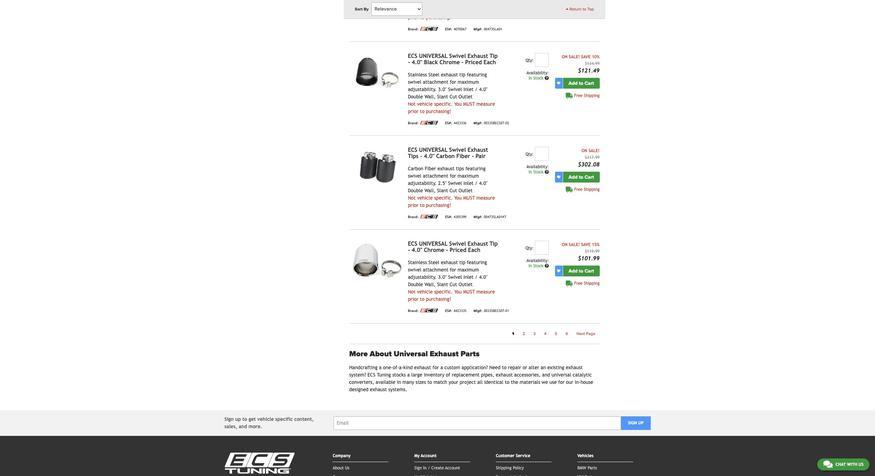 Task type: describe. For each thing, give the bounding box(es) containing it.
$302.08
[[578, 161, 600, 168]]

match
[[433, 380, 447, 385]]

bmw parts link
[[577, 466, 597, 471]]

in for ecs universal swivel exhaust tip - 4.0" chrome - priced each
[[529, 264, 532, 269]]

stainless for black
[[408, 72, 427, 77]]

outlet for priced
[[459, 94, 473, 99]]

service
[[516, 454, 530, 459]]

create
[[431, 466, 444, 471]]

chat with us
[[836, 463, 864, 467]]

my
[[414, 454, 420, 459]]

or
[[523, 365, 527, 371]]

$121.49
[[578, 67, 600, 74]]

swivel for ecs universal swivel exhaust tips - 4.0" carbon fiber - pair
[[408, 173, 421, 179]]

customer
[[496, 454, 515, 459]]

converters,
[[349, 380, 374, 385]]

vehicle for ecs universal swivel exhaust tips - 4.0" carbon fiber - pair
[[417, 195, 433, 201]]

must for priced
[[463, 101, 475, 107]]

up for sign up to get vehicle specific content, sales, and more.
[[235, 417, 241, 422]]

10%
[[592, 54, 600, 59]]

es#: for chrome
[[445, 121, 452, 125]]

004735la01kt
[[484, 215, 506, 219]]

universal
[[552, 372, 571, 378]]

sign up
[[628, 421, 644, 426]]

wall, for black
[[425, 94, 436, 99]]

slant for carbon
[[437, 188, 448, 193]]

save for $101.99
[[581, 242, 591, 247]]

1 mfg#: from the top
[[473, 27, 482, 31]]

tips
[[408, 153, 418, 160]]

carbon inside ecs universal swivel exhaust tips - 4.0" carbon fiber - pair
[[436, 153, 455, 160]]

priced inside ecs universal swivel exhaust tip - 4.0" chrome - priced each
[[450, 247, 466, 254]]

alter
[[529, 365, 539, 371]]

system?
[[349, 372, 366, 378]]

question circle image for $121.49
[[545, 76, 549, 80]]

qty: for ecs universal swivel exhaust tips - 4.0" carbon fiber - pair
[[526, 152, 534, 157]]

in stock for $121.49
[[529, 76, 545, 81]]

our
[[566, 380, 573, 385]]

universal for chrome
[[419, 241, 448, 247]]

add to cart button for $302.08
[[563, 172, 600, 183]]

4.0" inside ecs universal swivel exhaust tip - 4.0" black chrome - priced each
[[412, 59, 422, 66]]

- down es#: 4305399
[[446, 247, 448, 254]]

exhaust up large
[[414, 365, 431, 371]]

cut for -
[[450, 282, 457, 287]]

15%
[[592, 242, 600, 247]]

for up inventory
[[433, 365, 439, 371]]

mfg#: 003358ecs07-02
[[473, 121, 509, 125]]

5 link
[[551, 329, 561, 338]]

all
[[477, 380, 483, 385]]

shipping down customer
[[496, 466, 512, 471]]

- left black
[[408, 59, 410, 66]]

inlet for pair
[[463, 181, 474, 186]]

about us link
[[333, 466, 349, 471]]

0 horizontal spatial parts
[[461, 350, 480, 359]]

featuring for each
[[467, 260, 487, 265]]

mfg#: 003358ecs07-01
[[473, 309, 509, 313]]

chrome inside ecs universal swivel exhaust tip - 4.0" chrome - priced each
[[424, 247, 444, 254]]

3
[[533, 331, 536, 336]]

on sale! $317.99 $302.08
[[578, 148, 600, 168]]

sale! for $121.49
[[569, 54, 580, 59]]

swivel down ecs universal swivel exhaust tip - 4.0" chrome - priced each
[[448, 274, 462, 280]]

add to cart for $101.99
[[569, 268, 594, 274]]

chat
[[836, 463, 846, 467]]

$101.99
[[578, 255, 600, 262]]

sizes
[[416, 380, 426, 385]]

for down universal
[[558, 380, 565, 385]]

4.0" inside ecs universal swivel exhaust tips - 4.0" carbon fiber - pair
[[424, 153, 435, 160]]

qty: for ecs universal swivel exhaust tip - 4.0" chrome - priced each
[[526, 246, 534, 251]]

add to cart for $302.08
[[569, 174, 594, 180]]

a-
[[399, 365, 403, 371]]

free shipping for $101.99
[[574, 281, 600, 286]]

in
[[397, 380, 401, 385]]

exhaust inside carbon fiber exhaust tips featuring swivel attachment for maximum adjustability. 2.5" swivel inlet / 4.0" double wall, slant cut outlet not vehicle specific. you must measure prior to purchasing!
[[438, 166, 454, 171]]

maximum for pair
[[458, 173, 479, 179]]

sign for sign up to get vehicle specific content, sales, and more.
[[224, 417, 234, 422]]

available
[[376, 380, 395, 385]]

exhaust down the available
[[370, 387, 387, 393]]

double for ecs universal swivel exhaust tip - 4.0" black chrome - priced each
[[408, 94, 423, 99]]

- left pair
[[472, 153, 474, 160]]

featuring for pair
[[465, 166, 486, 171]]

ecs universal swivel exhaust tips - 4.0" carbon fiber - pair link
[[408, 147, 488, 160]]

double for ecs universal swivel exhaust tips - 4.0" carbon fiber - pair
[[408, 188, 423, 193]]

question circle image
[[545, 170, 549, 174]]

get
[[249, 417, 256, 422]]

exhaust up catalytic
[[566, 365, 583, 371]]

of
[[446, 372, 450, 378]]

next
[[577, 331, 585, 336]]

inlet for priced
[[463, 87, 474, 92]]

on sale!                         save 15% $119.99 $101.99
[[562, 242, 600, 262]]

many
[[402, 380, 414, 385]]

0 vertical spatial about
[[370, 350, 392, 359]]

by
[[364, 7, 369, 12]]

exhaust for ecs universal swivel exhaust tip - 4.0" black chrome - priced each
[[468, 53, 488, 59]]

exhaust for ecs universal swivel exhaust tip - 4.0" chrome - priced each
[[468, 241, 488, 247]]

must for each
[[463, 289, 475, 295]]

top
[[587, 7, 594, 12]]

specific. for carbon
[[434, 195, 453, 201]]

3 link
[[529, 329, 540, 338]]

es#: 4305399
[[445, 215, 466, 219]]

1 horizontal spatial us
[[859, 463, 864, 467]]

sign in / create account link
[[414, 466, 460, 471]]

cut for fiber
[[450, 188, 457, 193]]

swivel for ecs universal swivel exhaust tip - 4.0" chrome - priced each
[[408, 267, 421, 273]]

not for ecs universal swivel exhaust tip - 4.0" black chrome - priced each
[[408, 101, 416, 107]]

- right es#4423335 - 003358ecs07-01 - ecs universal swivel exhaust tip - 4.0" chrome - priced each - stainless steel exhaust tip featuring swivel attachment for maximum adjustability. 3.0" swivel inlet / 4.0" double wall, slant cut outlet - ecs - audi bmw volkswagen mercedes benz mini porsche image
[[408, 247, 410, 254]]

free for $101.99
[[574, 281, 583, 286]]

add for $121.49
[[569, 80, 578, 86]]

your
[[449, 380, 458, 385]]

1 horizontal spatial parts
[[588, 466, 597, 471]]

each inside ecs universal swivel exhaust tip - 4.0" chrome - priced each
[[468, 247, 480, 254]]

for for fiber
[[450, 173, 456, 179]]

ecs for ecs universal swivel exhaust tip - 4.0" black chrome - priced each
[[408, 53, 417, 59]]

add to wish list image for $101.99
[[557, 269, 561, 273]]

ecs universal swivel exhaust tips - 4.0" carbon fiber - pair
[[408, 147, 488, 160]]

2 link
[[518, 329, 529, 338]]

content,
[[294, 417, 314, 422]]

and inside sign up to get vehicle specific content, sales, and more.
[[239, 424, 247, 430]]

in-
[[575, 380, 581, 385]]

tip for ecs universal swivel exhaust tip - 4.0" chrome - priced each
[[490, 241, 498, 247]]

identical
[[484, 380, 503, 385]]

exhaust down ecs universal swivel exhaust tip - 4.0" chrome - priced each link
[[441, 260, 458, 265]]

house
[[581, 380, 593, 385]]

es#: 4423335
[[445, 309, 466, 313]]

1 vertical spatial account
[[445, 466, 460, 471]]

1 link
[[508, 329, 518, 338]]

purchasing! inside not vehicle specific. you must measure prior to purchasing!
[[426, 15, 451, 20]]

about us
[[333, 466, 349, 471]]

vehicle inside sign up to get vehicle specific content, sales, and more.
[[257, 417, 274, 422]]

sort
[[355, 7, 363, 12]]

black
[[424, 59, 438, 66]]

stainless steel exhaust tip featuring swivel attachment for maximum adjustability. 3.0" swivel inlet / 4.0" double wall, slant cut outlet not vehicle specific. you must measure prior to purchasing! for chrome
[[408, 72, 495, 114]]

carbon fiber exhaust tips featuring swivel attachment for maximum adjustability. 2.5" swivel inlet / 4.0" double wall, slant cut outlet not vehicle specific. you must measure prior to purchasing!
[[408, 166, 495, 208]]

vehicles
[[577, 454, 594, 459]]

double for ecs universal swivel exhaust tip - 4.0" chrome - priced each
[[408, 282, 423, 287]]

es#: for -
[[445, 309, 452, 313]]

of-
[[393, 365, 399, 371]]

you for -
[[454, 289, 462, 295]]

stainless steel exhaust tip featuring swivel attachment for maximum adjustability. 3.0" swivel inlet / 4.0" double wall, slant cut outlet not vehicle specific. you must measure prior to purchasing! for -
[[408, 260, 495, 302]]

not inside not vehicle specific. you must measure prior to purchasing!
[[408, 7, 416, 13]]

purchasing! for black
[[426, 109, 451, 114]]

comments image
[[823, 460, 833, 469]]

exhaust down ecs universal swivel exhaust tip - 4.0" black chrome - priced each
[[441, 72, 458, 77]]

0 horizontal spatial us
[[345, 466, 349, 471]]

1 horizontal spatial a
[[407, 372, 410, 378]]

swivel for ecs universal swivel exhaust tip - 4.0" black chrome - priced each
[[408, 79, 421, 85]]

you inside not vehicle specific. you must measure prior to purchasing!
[[454, 7, 462, 13]]

next page
[[577, 331, 595, 336]]

chat with us link
[[817, 459, 869, 471]]

1 ecs - corporate logo image from the top
[[420, 27, 438, 31]]

more.
[[249, 424, 262, 430]]

4
[[544, 331, 546, 336]]

not for ecs universal swivel exhaust tip - 4.0" chrome - priced each
[[408, 289, 416, 295]]

project
[[460, 380, 476, 385]]

free for $121.49
[[574, 93, 583, 98]]

attachment for chrome
[[423, 267, 448, 273]]

measure for ecs universal swivel exhaust tip - 4.0" black chrome - priced each
[[476, 101, 495, 107]]

3.0" for chrome
[[438, 87, 447, 92]]

large
[[411, 372, 422, 378]]

purchasing! for chrome
[[426, 296, 451, 302]]

an
[[541, 365, 546, 371]]

es#: 4070067
[[445, 27, 466, 31]]

ecs universal swivel exhaust tip - 4.0" black chrome - priced each
[[408, 53, 498, 66]]

2
[[523, 331, 525, 336]]

existing
[[547, 365, 564, 371]]

materials
[[520, 380, 540, 385]]

you for chrome
[[454, 101, 462, 107]]

sales,
[[224, 424, 237, 430]]

ecs - corporate logo image for black
[[420, 121, 438, 125]]

slant for black
[[437, 94, 448, 99]]

on for $302.08
[[582, 148, 587, 153]]

003358ecs07- for ecs universal swivel exhaust tip - 4.0" black chrome - priced each
[[484, 121, 505, 125]]

4.0" inside ecs universal swivel exhaust tip - 4.0" chrome - priced each
[[412, 247, 422, 254]]

- right black
[[462, 59, 464, 66]]

measure inside not vehicle specific. you must measure prior to purchasing!
[[476, 7, 495, 13]]

handcrafting a one-of-a-kind exhaust for a custom application? need to repair or alter an existing exhaust system? ecs tuning stocks a large inventory of replacement pipes, exhaust accessories, and universal catalytic converters, available in many sizes to match your project all identical to the materials we use for our in-house designed exhaust systems.
[[349, 365, 593, 393]]

slant for chrome
[[437, 282, 448, 287]]

cart for $302.08
[[585, 174, 594, 180]]

company
[[333, 454, 351, 459]]

specific. for black
[[434, 101, 453, 107]]

free shipping for $302.08
[[574, 187, 600, 192]]

my account
[[414, 454, 437, 459]]

swivel inside carbon fiber exhaust tips featuring swivel attachment for maximum adjustability. 2.5" swivel inlet / 4.0" double wall, slant cut outlet not vehicle specific. you must measure prior to purchasing!
[[448, 181, 462, 186]]

cart for $101.99
[[585, 268, 594, 274]]

accessories,
[[514, 372, 541, 378]]

prior for ecs universal swivel exhaust tip - 4.0" chrome - priced each
[[408, 296, 418, 302]]



Task type: locate. For each thing, give the bounding box(es) containing it.
1 question circle image from the top
[[545, 76, 549, 80]]

1 vertical spatial stainless
[[408, 260, 427, 265]]

universal inside ecs universal swivel exhaust tips - 4.0" carbon fiber - pair
[[419, 147, 448, 153]]

0 vertical spatial stainless steel exhaust tip featuring swivel attachment for maximum adjustability. 3.0" swivel inlet / 4.0" double wall, slant cut outlet not vehicle specific. you must measure prior to purchasing!
[[408, 72, 495, 114]]

for down ecs universal swivel exhaust tip - 4.0" chrome - priced each link
[[450, 267, 456, 273]]

add to wish list image for $121.49
[[557, 81, 561, 85]]

mfg#: for ecs universal swivel exhaust tips - 4.0" carbon fiber - pair
[[473, 215, 482, 219]]

1 add to cart from the top
[[569, 80, 594, 86]]

universal inside ecs universal swivel exhaust tip - 4.0" black chrome - priced each
[[419, 53, 448, 59]]

and
[[542, 372, 550, 378], [239, 424, 247, 430]]

outlet up 4423336
[[459, 94, 473, 99]]

chrome inside ecs universal swivel exhaust tip - 4.0" black chrome - priced each
[[440, 59, 460, 66]]

sign up button
[[621, 417, 651, 430]]

each inside ecs universal swivel exhaust tip - 4.0" black chrome - priced each
[[484, 59, 496, 66]]

1 swivel from the top
[[408, 79, 421, 85]]

1 vertical spatial add
[[569, 174, 578, 180]]

stainless steel exhaust tip featuring swivel attachment for maximum adjustability. 3.0" swivel inlet / 4.0" double wall, slant cut outlet not vehicle specific. you must measure prior to purchasing!
[[408, 72, 495, 114], [408, 260, 495, 302]]

1 vertical spatial double
[[408, 188, 423, 193]]

sign
[[224, 417, 234, 422], [628, 421, 637, 426], [414, 466, 422, 471]]

for for chrome
[[450, 79, 456, 85]]

2 in stock from the top
[[529, 170, 545, 175]]

swivel inside ecs universal swivel exhaust tips - 4.0" carbon fiber - pair
[[449, 147, 466, 153]]

slant inside carbon fiber exhaust tips featuring swivel attachment for maximum adjustability. 2.5" swivel inlet / 4.0" double wall, slant cut outlet not vehicle specific. you must measure prior to purchasing!
[[437, 188, 448, 193]]

1 vertical spatial adjustability.
[[408, 181, 437, 186]]

up for sign up
[[638, 421, 644, 426]]

ecs - corporate logo image left es#: 4423335
[[420, 309, 438, 313]]

specific.
[[434, 7, 453, 13], [434, 101, 453, 107], [434, 195, 453, 201], [434, 289, 453, 295]]

1 vertical spatial swivel
[[408, 173, 421, 179]]

1 must from the top
[[463, 7, 475, 13]]

1 horizontal spatial sign
[[414, 466, 422, 471]]

/
[[475, 87, 478, 92], [475, 181, 478, 186], [475, 274, 478, 280], [428, 466, 430, 471]]

3 maximum from the top
[[458, 267, 479, 273]]

exhaust down need
[[496, 372, 513, 378]]

3 add from the top
[[569, 268, 578, 274]]

0 vertical spatial swivel
[[408, 79, 421, 85]]

ecs inside handcrafting a one-of-a-kind exhaust for a custom application? need to repair or alter an existing exhaust system? ecs tuning stocks a large inventory of replacement pipes, exhaust accessories, and universal catalytic converters, available in many sizes to match your project all identical to the materials we use for our in-house designed exhaust systems.
[[368, 372, 375, 378]]

6
[[566, 331, 568, 336]]

add to cart button down $302.08
[[563, 172, 600, 183]]

0 vertical spatial priced
[[465, 59, 482, 66]]

1 vertical spatial about
[[333, 466, 344, 471]]

mfg#: right 4423336
[[473, 121, 482, 125]]

maximum down tips
[[458, 173, 479, 179]]

custom
[[444, 365, 460, 371]]

add to cart for $121.49
[[569, 80, 594, 86]]

attachment up 2.5" at the top right of the page
[[423, 173, 448, 179]]

carbon inside carbon fiber exhaust tips featuring swivel attachment for maximum adjustability. 2.5" swivel inlet / 4.0" double wall, slant cut outlet not vehicle specific. you must measure prior to purchasing!
[[408, 166, 423, 171]]

es#4423335 - 003358ecs07-01 - ecs universal swivel exhaust tip - 4.0" chrome - priced each - stainless steel exhaust tip featuring swivel attachment for maximum adjustability. 3.0" swivel inlet / 4.0" double wall, slant cut outlet - ecs - audi bmw volkswagen mercedes benz mini porsche image
[[349, 241, 402, 281]]

save inside on sale!                         save 15% $119.99 $101.99
[[581, 242, 591, 247]]

2 double from the top
[[408, 188, 423, 193]]

featuring down pair
[[465, 166, 486, 171]]

specific. inside carbon fiber exhaust tips featuring swivel attachment for maximum adjustability. 2.5" swivel inlet / 4.0" double wall, slant cut outlet not vehicle specific. you must measure prior to purchasing!
[[434, 195, 453, 201]]

universal down es#: 4070067
[[419, 53, 448, 59]]

sign for sign in / create account
[[414, 466, 422, 471]]

4 you from the top
[[454, 289, 462, 295]]

mfg#: for ecs universal swivel exhaust tip - 4.0" chrome - priced each
[[473, 309, 482, 313]]

0 vertical spatial attachment
[[423, 79, 448, 85]]

3 slant from the top
[[437, 282, 448, 287]]

0 horizontal spatial and
[[239, 424, 247, 430]]

Email email field
[[334, 417, 621, 430]]

universal inside ecs universal swivel exhaust tip - 4.0" chrome - priced each
[[419, 241, 448, 247]]

sale! inside on sale!                         save 15% $119.99 $101.99
[[569, 242, 580, 247]]

2 universal from the top
[[419, 147, 448, 153]]

brand: for ecs universal swivel exhaust tips - 4.0" carbon fiber - pair
[[408, 215, 419, 219]]

qty: for ecs universal swivel exhaust tip - 4.0" black chrome - priced each
[[526, 58, 534, 63]]

1 3.0" from the top
[[438, 87, 447, 92]]

swivel right 2.5" at the top right of the page
[[448, 181, 462, 186]]

2 must from the top
[[463, 101, 475, 107]]

0 vertical spatial featuring
[[467, 72, 487, 77]]

4 link
[[540, 329, 551, 338]]

stock for $121.49
[[533, 76, 543, 81]]

add down on sale!                         save 10% $134.99 $121.49
[[569, 80, 578, 86]]

availability:
[[527, 70, 549, 75], [527, 164, 549, 169], [527, 258, 549, 263]]

3.0" down ecs universal swivel exhaust tip - 4.0" chrome - priced each link
[[438, 274, 447, 280]]

adjustability. for chrome
[[408, 274, 437, 280]]

2 vertical spatial swivel
[[408, 267, 421, 273]]

3 adjustability. from the top
[[408, 274, 437, 280]]

0 vertical spatial cart
[[585, 80, 594, 86]]

brand: for ecs universal swivel exhaust tip - 4.0" black chrome - priced each
[[408, 121, 419, 125]]

exhaust
[[441, 72, 458, 77], [438, 166, 454, 171], [441, 260, 458, 265], [414, 365, 431, 371], [566, 365, 583, 371], [496, 372, 513, 378], [370, 387, 387, 393]]

sort by
[[355, 7, 369, 12]]

4 measure from the top
[[476, 289, 495, 295]]

a up inventory
[[440, 365, 443, 371]]

next page link
[[572, 329, 600, 338]]

fiber inside ecs universal swivel exhaust tips - 4.0" carbon fiber - pair
[[456, 153, 470, 160]]

vehicle inside carbon fiber exhaust tips featuring swivel attachment for maximum adjustability. 2.5" swivel inlet / 4.0" double wall, slant cut outlet not vehicle specific. you must measure prior to purchasing!
[[417, 195, 433, 201]]

availability: for $101.99
[[527, 258, 549, 263]]

sale! up $317.99
[[589, 148, 600, 153]]

availability: for $302.08
[[527, 164, 549, 169]]

stocks
[[392, 372, 406, 378]]

sale! inside on sale!                         save 10% $134.99 $121.49
[[569, 54, 580, 59]]

swivel down ecs universal swivel exhaust tip - 4.0" black chrome - priced each
[[448, 87, 462, 92]]

0 vertical spatial on
[[562, 54, 568, 59]]

1 vertical spatial each
[[468, 247, 480, 254]]

1 prior from the top
[[408, 15, 418, 20]]

on for $121.49
[[562, 54, 568, 59]]

2 vertical spatial free shipping
[[574, 281, 600, 286]]

adjustability. for black
[[408, 87, 437, 92]]

0 vertical spatial add to cart button
[[563, 78, 600, 89]]

question circle image for $101.99
[[545, 264, 549, 268]]

wall, for chrome
[[425, 282, 436, 287]]

1 vertical spatial outlet
[[459, 188, 473, 193]]

1 vertical spatial wall,
[[425, 188, 436, 193]]

0 vertical spatial maximum
[[458, 79, 479, 85]]

0 vertical spatial free
[[574, 93, 583, 98]]

3 measure from the top
[[476, 195, 495, 201]]

stock for $101.99
[[533, 264, 543, 269]]

add to cart button for $121.49
[[563, 78, 600, 89]]

must inside not vehicle specific. you must measure prior to purchasing!
[[463, 7, 475, 13]]

0 vertical spatial account
[[421, 454, 437, 459]]

1 purchasing! from the top
[[426, 15, 451, 20]]

3 free shipping from the top
[[574, 281, 600, 286]]

2 vertical spatial inlet
[[463, 274, 474, 280]]

0 horizontal spatial carbon
[[408, 166, 423, 171]]

you
[[454, 7, 462, 13], [454, 101, 462, 107], [454, 195, 462, 201], [454, 289, 462, 295]]

2 vertical spatial free
[[574, 281, 583, 286]]

inlet down tips
[[463, 181, 474, 186]]

1 brand: from the top
[[408, 27, 419, 31]]

return to top link
[[566, 6, 594, 12]]

1 vertical spatial add to wish list image
[[557, 269, 561, 273]]

tip for ecs universal swivel exhaust tip - 4.0" black chrome - priced each
[[490, 53, 498, 59]]

1 cut from the top
[[450, 94, 457, 99]]

handcrafting
[[349, 365, 378, 371]]

shipping policy
[[496, 466, 524, 471]]

003358ecs07-
[[484, 121, 505, 125], [484, 309, 505, 313]]

slant up es#: 4423336
[[437, 94, 448, 99]]

1 in stock from the top
[[529, 76, 545, 81]]

3 inlet from the top
[[463, 274, 474, 280]]

free down $101.99
[[574, 281, 583, 286]]

attachment down black
[[423, 79, 448, 85]]

0 horizontal spatial each
[[468, 247, 480, 254]]

fiber inside carbon fiber exhaust tips featuring swivel attachment for maximum adjustability. 2.5" swivel inlet / 4.0" double wall, slant cut outlet not vehicle specific. you must measure prior to purchasing!
[[425, 166, 436, 171]]

specific. up es#: 4070067
[[434, 7, 453, 13]]

free
[[574, 93, 583, 98], [574, 187, 583, 192], [574, 281, 583, 286]]

save for $121.49
[[581, 54, 591, 59]]

ecs inside ecs universal swivel exhaust tips - 4.0" carbon fiber - pair
[[408, 147, 417, 153]]

4423336
[[454, 121, 466, 125]]

3 in stock from the top
[[529, 264, 545, 269]]

4 mfg#: from the top
[[473, 309, 482, 313]]

mfg#: 004735la01
[[473, 27, 502, 31]]

for down ecs universal swivel exhaust tip - 4.0" black chrome - priced each
[[450, 79, 456, 85]]

ecs universal swivel exhaust tip - 4.0" black chrome - priced each link
[[408, 53, 498, 66]]

tip
[[459, 72, 465, 77], [459, 260, 465, 265]]

maximum
[[458, 79, 479, 85], [458, 173, 479, 179], [458, 267, 479, 273]]

2 mfg#: from the top
[[473, 121, 482, 125]]

purchasing! up es#: 4070067
[[426, 15, 451, 20]]

shipping policy link
[[496, 466, 524, 471]]

1 add from the top
[[569, 80, 578, 86]]

1 stock from the top
[[533, 76, 543, 81]]

cut up es#: 4423335
[[450, 282, 457, 287]]

swivel up tips
[[449, 147, 466, 153]]

/ inside carbon fiber exhaust tips featuring swivel attachment for maximum adjustability. 2.5" swivel inlet / 4.0" double wall, slant cut outlet not vehicle specific. you must measure prior to purchasing!
[[475, 181, 478, 186]]

0 vertical spatial free shipping
[[574, 93, 600, 98]]

es#: 4423336
[[445, 121, 466, 125]]

stainless for chrome
[[408, 260, 427, 265]]

slant up es#: 4423335
[[437, 282, 448, 287]]

1 tip from the top
[[459, 72, 465, 77]]

2 add to wish list image from the top
[[557, 269, 561, 273]]

2 availability: from the top
[[527, 164, 549, 169]]

2 vertical spatial on
[[562, 242, 568, 247]]

ecs tuning image
[[224, 453, 294, 474]]

1 vertical spatial 3.0"
[[438, 274, 447, 280]]

you for fiber
[[454, 195, 462, 201]]

add to cart button for $101.99
[[563, 266, 600, 277]]

1 es#: from the top
[[445, 27, 452, 31]]

3 wall, from the top
[[425, 282, 436, 287]]

1 universal from the top
[[419, 53, 448, 59]]

for for -
[[450, 267, 456, 273]]

es#: for fiber
[[445, 215, 452, 219]]

brand: for ecs universal swivel exhaust tip - 4.0" chrome - priced each
[[408, 309, 419, 313]]

must for pair
[[463, 195, 475, 201]]

application?
[[462, 365, 488, 371]]

in for ecs universal swivel exhaust tip - 4.0" black chrome - priced each
[[529, 76, 532, 81]]

purchasing! for carbon
[[426, 203, 451, 208]]

specific. down 2.5" at the top right of the page
[[434, 195, 453, 201]]

with
[[847, 463, 857, 467]]

free shipping
[[574, 93, 600, 98], [574, 187, 600, 192], [574, 281, 600, 286]]

mfg#: 004735la01kt
[[473, 215, 506, 219]]

about
[[370, 350, 392, 359], [333, 466, 344, 471]]

2 brand: from the top
[[408, 121, 419, 125]]

sale! up $101.99
[[569, 242, 580, 247]]

0 vertical spatial stainless
[[408, 72, 427, 77]]

sign inside button
[[628, 421, 637, 426]]

not for ecs universal swivel exhaust tips - 4.0" carbon fiber - pair
[[408, 195, 416, 201]]

2 steel from the top
[[428, 260, 439, 265]]

2 swivel from the top
[[408, 173, 421, 179]]

purchasing! inside carbon fiber exhaust tips featuring swivel attachment for maximum adjustability. 2.5" swivel inlet / 4.0" double wall, slant cut outlet not vehicle specific. you must measure prior to purchasing!
[[426, 203, 451, 208]]

0 vertical spatial stock
[[533, 76, 543, 81]]

0 vertical spatial tip
[[490, 53, 498, 59]]

2 vertical spatial cart
[[585, 268, 594, 274]]

add to cart down $101.99
[[569, 268, 594, 274]]

steel down black
[[428, 72, 439, 77]]

3 cut from the top
[[450, 282, 457, 287]]

2 ecs - corporate logo image from the top
[[420, 121, 438, 125]]

sign inside sign up to get vehicle specific content, sales, and more.
[[224, 417, 234, 422]]

sale! for $302.08
[[589, 148, 600, 153]]

1 vertical spatial inlet
[[463, 181, 474, 186]]

2 vertical spatial slant
[[437, 282, 448, 287]]

- right tips
[[420, 153, 422, 160]]

featuring down "ecs universal swivel exhaust tip - 4.0" black chrome - priced each" link at the top
[[467, 72, 487, 77]]

pair
[[476, 153, 486, 160]]

003358ecs07- right 4423336
[[484, 121, 505, 125]]

0 horizontal spatial a
[[379, 365, 382, 371]]

2 vertical spatial stock
[[533, 264, 543, 269]]

2 horizontal spatial sign
[[628, 421, 637, 426]]

maximum inside carbon fiber exhaust tips featuring swivel attachment for maximum adjustability. 2.5" swivel inlet / 4.0" double wall, slant cut outlet not vehicle specific. you must measure prior to purchasing!
[[458, 173, 479, 179]]

3 availability: from the top
[[527, 258, 549, 263]]

4 prior from the top
[[408, 296, 418, 302]]

stainless steel exhaust tip featuring swivel attachment for maximum adjustability. 3.0" swivel inlet / 4.0" double wall, slant cut outlet not vehicle specific. you must measure prior to purchasing! up es#: 4423335
[[408, 260, 495, 302]]

ecs universal swivel exhaust tip - 4.0" chrome - priced each
[[408, 241, 498, 254]]

ecs inside ecs universal swivel exhaust tip - 4.0" black chrome - priced each
[[408, 53, 417, 59]]

0 vertical spatial qty:
[[526, 58, 534, 63]]

1 vertical spatial carbon
[[408, 166, 423, 171]]

return
[[570, 7, 582, 12]]

maximum for priced
[[458, 79, 479, 85]]

exhaust inside ecs universal swivel exhaust tips - 4.0" carbon fiber - pair
[[468, 147, 488, 153]]

1 vertical spatial qty:
[[526, 152, 534, 157]]

004735la01
[[484, 27, 502, 31]]

2 inlet from the top
[[463, 181, 474, 186]]

3 add to cart from the top
[[569, 268, 594, 274]]

1 vertical spatial question circle image
[[545, 264, 549, 268]]

exhaust down mfg#: 004735la01kt
[[468, 241, 488, 247]]

cut inside carbon fiber exhaust tips featuring swivel attachment for maximum adjustability. 2.5" swivel inlet / 4.0" double wall, slant cut outlet not vehicle specific. you must measure prior to purchasing!
[[450, 188, 457, 193]]

2 vertical spatial adjustability.
[[408, 274, 437, 280]]

ecs - corporate logo image left es#: 4070067
[[420, 27, 438, 31]]

3 double from the top
[[408, 282, 423, 287]]

free shipping for $121.49
[[574, 93, 600, 98]]

exhaust
[[468, 53, 488, 59], [468, 147, 488, 153], [468, 241, 488, 247], [430, 350, 459, 359]]

3 must from the top
[[463, 195, 475, 201]]

2 cart from the top
[[585, 174, 594, 180]]

2 attachment from the top
[[423, 173, 448, 179]]

3 free from the top
[[574, 281, 583, 286]]

-
[[408, 59, 410, 66], [462, 59, 464, 66], [420, 153, 422, 160], [472, 153, 474, 160], [408, 247, 410, 254], [446, 247, 448, 254]]

1 tip from the top
[[490, 53, 498, 59]]

maximum down "ecs universal swivel exhaust tip - 4.0" black chrome - priced each" link at the top
[[458, 79, 479, 85]]

add for $302.08
[[569, 174, 578, 180]]

add down on sale!                         save 15% $119.99 $101.99
[[569, 268, 578, 274]]

in stock
[[529, 76, 545, 81], [529, 170, 545, 175], [529, 264, 545, 269]]

steel for black
[[428, 72, 439, 77]]

add
[[569, 80, 578, 86], [569, 174, 578, 180], [569, 268, 578, 274]]

1 vertical spatial on
[[582, 148, 587, 153]]

/ for each
[[475, 274, 478, 280]]

and right "sales,"
[[239, 424, 247, 430]]

2 vertical spatial wall,
[[425, 282, 436, 287]]

tip inside ecs universal swivel exhaust tip - 4.0" chrome - priced each
[[490, 241, 498, 247]]

1 stainless from the top
[[408, 72, 427, 77]]

0 vertical spatial tip
[[459, 72, 465, 77]]

vehicle inside not vehicle specific. you must measure prior to purchasing!
[[417, 7, 433, 13]]

2 maximum from the top
[[458, 173, 479, 179]]

free down $302.08
[[574, 187, 583, 192]]

0 vertical spatial add to wish list image
[[557, 81, 561, 85]]

exhaust inside ecs universal swivel exhaust tip - 4.0" black chrome - priced each
[[468, 53, 488, 59]]

measure inside carbon fiber exhaust tips featuring swivel attachment for maximum adjustability. 2.5" swivel inlet / 4.0" double wall, slant cut outlet not vehicle specific. you must measure prior to purchasing!
[[476, 195, 495, 201]]

on inside on sale! $317.99 $302.08
[[582, 148, 587, 153]]

mfg#: left 004735la01kt
[[473, 215, 482, 219]]

in stock for $302.08
[[529, 170, 545, 175]]

specific. for chrome
[[434, 289, 453, 295]]

003358ecs07- for ecs universal swivel exhaust tip - 4.0" chrome - priced each
[[484, 309, 505, 313]]

attachment down ecs universal swivel exhaust tip - 4.0" chrome - priced each link
[[423, 267, 448, 273]]

2 you from the top
[[454, 101, 462, 107]]

2 tip from the top
[[459, 260, 465, 265]]

3 brand: from the top
[[408, 215, 419, 219]]

0 horizontal spatial account
[[421, 454, 437, 459]]

2 vertical spatial in stock
[[529, 264, 545, 269]]

1 vertical spatial tip
[[490, 241, 498, 247]]

None number field
[[535, 53, 549, 67], [535, 147, 549, 161], [535, 241, 549, 255], [535, 53, 549, 67], [535, 147, 549, 161], [535, 241, 549, 255]]

1 vertical spatial steel
[[428, 260, 439, 265]]

tip inside ecs universal swivel exhaust tip - 4.0" black chrome - priced each
[[490, 53, 498, 59]]

add for $101.99
[[569, 268, 578, 274]]

1 wall, from the top
[[425, 94, 436, 99]]

steel down ecs universal swivel exhaust tip - 4.0" chrome - priced each link
[[428, 260, 439, 265]]

pipes,
[[481, 372, 494, 378]]

sign up to get vehicle specific content, sales, and more.
[[224, 417, 314, 430]]

1 cart from the top
[[585, 80, 594, 86]]

ecs for ecs universal swivel exhaust tip - 4.0" chrome - priced each
[[408, 241, 417, 247]]

2 vertical spatial availability:
[[527, 258, 549, 263]]

1 attachment from the top
[[423, 79, 448, 85]]

1 vertical spatial save
[[581, 242, 591, 247]]

2 wall, from the top
[[425, 188, 436, 193]]

es#4423336 - 003358ecs07-02 - ecs universal swivel exhaust tip - 4.0" black chrome - priced each - stainless steel exhaust tip featuring swivel attachment for maximum adjustability. 3.0" swivel inlet / 4.0" double wall, slant cut outlet - ecs - audi bmw volkswagen mercedes benz mini porsche image
[[349, 53, 402, 93]]

the
[[511, 380, 518, 385]]

0 vertical spatial 3.0"
[[438, 87, 447, 92]]

2 stainless steel exhaust tip featuring swivel attachment for maximum adjustability. 3.0" swivel inlet / 4.0" double wall, slant cut outlet not vehicle specific. you must measure prior to purchasing! from the top
[[408, 260, 495, 302]]

prior inside carbon fiber exhaust tips featuring swivel attachment for maximum adjustability. 2.5" swivel inlet / 4.0" double wall, slant cut outlet not vehicle specific. you must measure prior to purchasing!
[[408, 203, 418, 208]]

add to cart down $302.08
[[569, 174, 594, 180]]

2 vertical spatial universal
[[419, 241, 448, 247]]

policy
[[513, 466, 524, 471]]

1 vertical spatial free shipping
[[574, 187, 600, 192]]

2 003358ecs07- from the top
[[484, 309, 505, 313]]

cart
[[585, 80, 594, 86], [585, 174, 594, 180], [585, 268, 594, 274]]

tips
[[456, 166, 464, 171]]

a left the one-
[[379, 365, 382, 371]]

1 inlet from the top
[[463, 87, 474, 92]]

chrome
[[440, 59, 460, 66], [424, 247, 444, 254]]

2 prior from the top
[[408, 109, 418, 114]]

2 outlet from the top
[[459, 188, 473, 193]]

universal for black
[[419, 53, 448, 59]]

cart for $121.49
[[585, 80, 594, 86]]

1 steel from the top
[[428, 72, 439, 77]]

4 must from the top
[[463, 289, 475, 295]]

need
[[489, 365, 501, 371]]

sale! inside on sale! $317.99 $302.08
[[589, 148, 600, 153]]

1 horizontal spatial up
[[638, 421, 644, 426]]

a up many
[[407, 372, 410, 378]]

on left 10%
[[562, 54, 568, 59]]

purchasing! up es#: 4423335
[[426, 296, 451, 302]]

1 vertical spatial add to cart button
[[563, 172, 600, 183]]

1 horizontal spatial fiber
[[456, 153, 470, 160]]

2 vertical spatial add
[[569, 268, 578, 274]]

more about universal exhaust parts
[[349, 350, 480, 359]]

catalytic
[[573, 372, 592, 378]]

1 vertical spatial slant
[[437, 188, 448, 193]]

carbon
[[436, 153, 455, 160], [408, 166, 423, 171]]

priced inside ecs universal swivel exhaust tip - 4.0" black chrome - priced each
[[465, 59, 482, 66]]

tip down 004735la01kt
[[490, 241, 498, 247]]

1 not from the top
[[408, 7, 416, 13]]

2 cut from the top
[[450, 188, 457, 193]]

exhaust for ecs universal swivel exhaust tips - 4.0" carbon fiber - pair
[[468, 147, 488, 153]]

0 vertical spatial fiber
[[456, 153, 470, 160]]

wall, for carbon
[[425, 188, 436, 193]]

you up 4423335
[[454, 289, 462, 295]]

2 vertical spatial add to cart button
[[563, 266, 600, 277]]

up inside button
[[638, 421, 644, 426]]

carbon down tips
[[408, 166, 423, 171]]

inlet down "ecs universal swivel exhaust tip - 4.0" black chrome - priced each" link at the top
[[463, 87, 474, 92]]

bmw
[[577, 466, 586, 471]]

sale! for $101.99
[[569, 242, 580, 247]]

ecs - corporate logo image left es#: 4305399
[[420, 215, 438, 219]]

you up 4305399
[[454, 195, 462, 201]]

0 vertical spatial universal
[[419, 53, 448, 59]]

attachment inside carbon fiber exhaust tips featuring swivel attachment for maximum adjustability. 2.5" swivel inlet / 4.0" double wall, slant cut outlet not vehicle specific. you must measure prior to purchasing!
[[423, 173, 448, 179]]

1
[[512, 331, 514, 336]]

inlet for each
[[463, 274, 474, 280]]

/ for pair
[[475, 181, 478, 186]]

mfg#: for ecs universal swivel exhaust tip - 4.0" black chrome - priced each
[[473, 121, 482, 125]]

3 cart from the top
[[585, 268, 594, 274]]

1 availability: from the top
[[527, 70, 549, 75]]

save inside on sale!                         save 10% $134.99 $121.49
[[581, 54, 591, 59]]

to inside carbon fiber exhaust tips featuring swivel attachment for maximum adjustability. 2.5" swivel inlet / 4.0" double wall, slant cut outlet not vehicle specific. you must measure prior to purchasing!
[[420, 203, 424, 208]]

4070067
[[454, 27, 466, 31]]

0 vertical spatial double
[[408, 94, 423, 99]]

must up 4423336
[[463, 101, 475, 107]]

sale!
[[569, 54, 580, 59], [589, 148, 600, 153], [569, 242, 580, 247]]

2 slant from the top
[[437, 188, 448, 193]]

vehicle for ecs universal swivel exhaust tip - 4.0" black chrome - priced each
[[417, 101, 433, 107]]

es#: left 4070067
[[445, 27, 452, 31]]

0 vertical spatial parts
[[461, 350, 480, 359]]

to inside sign up to get vehicle specific content, sales, and more.
[[242, 417, 247, 422]]

0 vertical spatial in stock
[[529, 76, 545, 81]]

1 add to wish list image from the top
[[557, 81, 561, 85]]

2 vertical spatial add to cart
[[569, 268, 594, 274]]

add to wish list image
[[557, 175, 561, 179]]

sale! up "$121.49" on the top of the page
[[569, 54, 580, 59]]

3 add to cart button from the top
[[563, 266, 600, 277]]

for inside carbon fiber exhaust tips featuring swivel attachment for maximum adjustability. 2.5" swivel inlet / 4.0" double wall, slant cut outlet not vehicle specific. you must measure prior to purchasing!
[[450, 173, 456, 179]]

measure
[[476, 7, 495, 13], [476, 101, 495, 107], [476, 195, 495, 201], [476, 289, 495, 295]]

us
[[859, 463, 864, 467], [345, 466, 349, 471]]

1 adjustability. from the top
[[408, 87, 437, 92]]

swivel inside ecs universal swivel exhaust tip - 4.0" chrome - priced each
[[449, 241, 466, 247]]

1 horizontal spatial account
[[445, 466, 460, 471]]

2.5"
[[438, 181, 447, 186]]

1 vertical spatial cart
[[585, 174, 594, 180]]

2 tip from the top
[[490, 241, 498, 247]]

1 vertical spatial stock
[[533, 170, 543, 175]]

0 vertical spatial 003358ecs07-
[[484, 121, 505, 125]]

featuring
[[467, 72, 487, 77], [465, 166, 486, 171], [467, 260, 487, 265]]

paginated product list navigation navigation
[[349, 329, 600, 338]]

one-
[[383, 365, 393, 371]]

3 mfg#: from the top
[[473, 215, 482, 219]]

2 free from the top
[[574, 187, 583, 192]]

on left 15% in the bottom of the page
[[562, 242, 568, 247]]

slant down 2.5" at the top right of the page
[[437, 188, 448, 193]]

measure for ecs universal swivel exhaust tips - 4.0" carbon fiber - pair
[[476, 195, 495, 201]]

0 vertical spatial question circle image
[[545, 76, 549, 80]]

maximum for each
[[458, 267, 479, 273]]

in stock for $101.99
[[529, 264, 545, 269]]

shipping for $302.08
[[584, 187, 600, 192]]

shipping down $302.08
[[584, 187, 600, 192]]

and inside handcrafting a one-of-a-kind exhaust for a custom application? need to repair or alter an existing exhaust system? ecs tuning stocks a large inventory of replacement pipes, exhaust accessories, and universal catalytic converters, available in many sizes to match your project all identical to the materials we use for our in-house designed exhaust systems.
[[542, 372, 550, 378]]

universal right tips
[[419, 147, 448, 153]]

1 vertical spatial universal
[[419, 147, 448, 153]]

measure up "mfg#: 003358ecs07-01"
[[476, 289, 495, 295]]

double inside carbon fiber exhaust tips featuring swivel attachment for maximum adjustability. 2.5" swivel inlet / 4.0" double wall, slant cut outlet not vehicle specific. you must measure prior to purchasing!
[[408, 188, 423, 193]]

prior inside not vehicle specific. you must measure prior to purchasing!
[[408, 15, 418, 20]]

add to cart button down "$121.49" on the top of the page
[[563, 78, 600, 89]]

4 ecs - corporate logo image from the top
[[420, 309, 438, 313]]

must
[[463, 7, 475, 13], [463, 101, 475, 107], [463, 195, 475, 201], [463, 289, 475, 295]]

wall, inside carbon fiber exhaust tips featuring swivel attachment for maximum adjustability. 2.5" swivel inlet / 4.0" double wall, slant cut outlet not vehicle specific. you must measure prior to purchasing!
[[425, 188, 436, 193]]

on inside on sale!                         save 15% $119.99 $101.99
[[562, 242, 568, 247]]

2 vertical spatial attachment
[[423, 267, 448, 273]]

2 add to cart button from the top
[[563, 172, 600, 183]]

add to wish list image
[[557, 81, 561, 85], [557, 269, 561, 273]]

tip down ecs universal swivel exhaust tip - 4.0" black chrome - priced each
[[459, 72, 465, 77]]

es#4305399 - 004735la01kt - ecs universal swivel exhaust tips - 4.0" carbon fiber - pair - carbon fiber exhaust tips featuring swivel attachment for maximum adjustability. 2.5" swivel inlet / 4.0" double wall, slant cut outlet - ecs - audi bmw volkswagen mercedes benz mini porsche image
[[349, 147, 402, 187]]

universal
[[394, 350, 428, 359]]

2 purchasing! from the top
[[426, 109, 451, 114]]

1 maximum from the top
[[458, 79, 479, 85]]

inlet down ecs universal swivel exhaust tip - 4.0" chrome - priced each link
[[463, 274, 474, 280]]

2 free shipping from the top
[[574, 187, 600, 192]]

availability: for $121.49
[[527, 70, 549, 75]]

1 vertical spatial cut
[[450, 188, 457, 193]]

ecs inside ecs universal swivel exhaust tip - 4.0" chrome - priced each
[[408, 241, 417, 247]]

outlet for each
[[459, 282, 473, 287]]

specific. inside not vehicle specific. you must measure prior to purchasing!
[[434, 7, 453, 13]]

1 vertical spatial priced
[[450, 247, 466, 254]]

cart down $302.08
[[585, 174, 594, 180]]

4.0" inside carbon fiber exhaust tips featuring swivel attachment for maximum adjustability. 2.5" swivel inlet / 4.0" double wall, slant cut outlet not vehicle specific. you must measure prior to purchasing!
[[479, 181, 488, 186]]

ecs - corporate logo image for chrome
[[420, 309, 438, 313]]

1 vertical spatial parts
[[588, 466, 597, 471]]

for down tips
[[450, 173, 456, 179]]

4305399
[[454, 215, 466, 219]]

featuring inside carbon fiber exhaust tips featuring swivel attachment for maximum adjustability. 2.5" swivel inlet / 4.0" double wall, slant cut outlet not vehicle specific. you must measure prior to purchasing!
[[465, 166, 486, 171]]

2 qty: from the top
[[526, 152, 534, 157]]

inventory
[[424, 372, 444, 378]]

exhaust for more about universal exhaust parts
[[430, 350, 459, 359]]

you inside carbon fiber exhaust tips featuring swivel attachment for maximum adjustability. 2.5" swivel inlet / 4.0" double wall, slant cut outlet not vehicle specific. you must measure prior to purchasing!
[[454, 195, 462, 201]]

0 vertical spatial add
[[569, 80, 578, 86]]

not vehicle specific. you must measure prior to purchasing!
[[408, 7, 495, 20]]

003358ecs07- up paginated product list navigation navigation
[[484, 309, 505, 313]]

1 horizontal spatial carbon
[[436, 153, 455, 160]]

0 vertical spatial outlet
[[459, 94, 473, 99]]

1 qty: from the top
[[526, 58, 534, 63]]

4 not from the top
[[408, 289, 416, 295]]

must inside carbon fiber exhaust tips featuring swivel attachment for maximum adjustability. 2.5" swivel inlet / 4.0" double wall, slant cut outlet not vehicle specific. you must measure prior to purchasing!
[[463, 195, 475, 201]]

to
[[583, 7, 586, 12], [420, 15, 424, 20], [579, 80, 583, 86], [420, 109, 424, 114], [579, 174, 583, 180], [420, 203, 424, 208], [579, 268, 583, 274], [420, 296, 424, 302], [502, 365, 507, 371], [427, 380, 432, 385], [505, 380, 509, 385], [242, 417, 247, 422]]

parts up application? at the bottom of the page
[[461, 350, 480, 359]]

add right add to wish list icon
[[569, 174, 578, 180]]

3 specific. from the top
[[434, 195, 453, 201]]

add to cart button down $101.99
[[563, 266, 600, 277]]

tip for -
[[459, 72, 465, 77]]

not inside carbon fiber exhaust tips featuring swivel attachment for maximum adjustability. 2.5" swivel inlet / 4.0" double wall, slant cut outlet not vehicle specific. you must measure prior to purchasing!
[[408, 195, 416, 201]]

0 vertical spatial inlet
[[463, 87, 474, 92]]

tip down 004735la01
[[490, 53, 498, 59]]

ecs - corporate logo image
[[420, 27, 438, 31], [420, 121, 438, 125], [420, 215, 438, 219], [420, 309, 438, 313]]

question circle image
[[545, 76, 549, 80], [545, 264, 549, 268]]

1 free shipping from the top
[[574, 93, 600, 98]]

0 horizontal spatial fiber
[[425, 166, 436, 171]]

tuning
[[377, 372, 391, 378]]

caret up image
[[566, 7, 568, 11]]

exhaust inside ecs universal swivel exhaust tip - 4.0" chrome - priced each
[[468, 241, 488, 247]]

1 slant from the top
[[437, 94, 448, 99]]

1 vertical spatial fiber
[[425, 166, 436, 171]]

2 adjustability. from the top
[[408, 181, 437, 186]]

3 ecs - corporate logo image from the top
[[420, 215, 438, 219]]

must up 4305399
[[463, 195, 475, 201]]

outlet down tips
[[459, 188, 473, 193]]

outlet inside carbon fiber exhaust tips featuring swivel attachment for maximum adjustability. 2.5" swivel inlet / 4.0" double wall, slant cut outlet not vehicle specific. you must measure prior to purchasing!
[[459, 188, 473, 193]]

1 measure from the top
[[476, 7, 495, 13]]

2 es#: from the top
[[445, 121, 452, 125]]

adjustability. inside carbon fiber exhaust tips featuring swivel attachment for maximum adjustability. 2.5" swivel inlet / 4.0" double wall, slant cut outlet not vehicle specific. you must measure prior to purchasing!
[[408, 181, 437, 186]]

swivel inside ecs universal swivel exhaust tip - 4.0" black chrome - priced each
[[449, 53, 466, 59]]

4 specific. from the top
[[434, 289, 453, 295]]

save up $119.99
[[581, 242, 591, 247]]

2 measure from the top
[[476, 101, 495, 107]]

1 vertical spatial availability:
[[527, 164, 549, 169]]

1 vertical spatial sale!
[[589, 148, 600, 153]]

featuring down ecs universal swivel exhaust tip - 4.0" chrome - priced each link
[[467, 260, 487, 265]]

tip
[[490, 53, 498, 59], [490, 241, 498, 247]]

4423335
[[454, 309, 466, 313]]

0 horizontal spatial up
[[235, 417, 241, 422]]

1 vertical spatial add to cart
[[569, 174, 594, 180]]

free down "$121.49" on the top of the page
[[574, 93, 583, 98]]

ecs universal swivel exhaust tip - 4.0" chrome - priced each link
[[408, 241, 498, 254]]

cut for chrome
[[450, 94, 457, 99]]

cart down "$121.49" on the top of the page
[[585, 80, 594, 86]]

2 question circle image from the top
[[545, 264, 549, 268]]

specific. up es#: 4423335
[[434, 289, 453, 295]]

1 free from the top
[[574, 93, 583, 98]]

4 brand: from the top
[[408, 309, 419, 313]]

up inside sign up to get vehicle specific content, sales, and more.
[[235, 417, 241, 422]]

save up $134.99
[[581, 54, 591, 59]]

0 vertical spatial slant
[[437, 94, 448, 99]]

and up we
[[542, 372, 550, 378]]

1 horizontal spatial each
[[484, 59, 496, 66]]

fiber up tips
[[456, 153, 470, 160]]

double
[[408, 94, 423, 99], [408, 188, 423, 193], [408, 282, 423, 287]]

fiber down ecs universal swivel exhaust tips - 4.0" carbon fiber - pair
[[425, 166, 436, 171]]

us down company
[[345, 466, 349, 471]]

for
[[450, 79, 456, 85], [450, 173, 456, 179], [450, 267, 456, 273], [433, 365, 439, 371], [558, 380, 565, 385]]

cut up es#: 4423336
[[450, 94, 457, 99]]

tip down ecs universal swivel exhaust tip - 4.0" chrome - priced each link
[[459, 260, 465, 265]]

1 vertical spatial featuring
[[465, 166, 486, 171]]

inlet inside carbon fiber exhaust tips featuring swivel attachment for maximum adjustability. 2.5" swivel inlet / 4.0" double wall, slant cut outlet not vehicle specific. you must measure prior to purchasing!
[[463, 181, 474, 186]]

systems.
[[388, 387, 407, 393]]

stainless
[[408, 72, 427, 77], [408, 260, 427, 265]]

1 save from the top
[[581, 54, 591, 59]]

0 vertical spatial save
[[581, 54, 591, 59]]

cart down $101.99
[[585, 268, 594, 274]]

swivel down es#: 4070067
[[449, 53, 466, 59]]

2 not from the top
[[408, 101, 416, 107]]

stainless steel exhaust tip featuring swivel attachment for maximum adjustability. 3.0" swivel inlet / 4.0" double wall, slant cut outlet not vehicle specific. you must measure prior to purchasing! up es#: 4423336
[[408, 72, 495, 114]]

to inside not vehicle specific. you must measure prior to purchasing!
[[420, 15, 424, 20]]

free for $302.08
[[574, 187, 583, 192]]

1 vertical spatial 003358ecs07-
[[484, 309, 505, 313]]

attachment
[[423, 79, 448, 85], [423, 173, 448, 179], [423, 267, 448, 273]]

on inside on sale!                         save 10% $134.99 $121.49
[[562, 54, 568, 59]]

measure up mfg#: 004735la01kt
[[476, 195, 495, 201]]

use
[[549, 380, 557, 385]]

page
[[586, 331, 595, 336]]

/ for priced
[[475, 87, 478, 92]]

swivel inside carbon fiber exhaust tips featuring swivel attachment for maximum adjustability. 2.5" swivel inlet / 4.0" double wall, slant cut outlet not vehicle specific. you must measure prior to purchasing!
[[408, 173, 421, 179]]

measure for ecs universal swivel exhaust tip - 4.0" chrome - priced each
[[476, 289, 495, 295]]

2 horizontal spatial a
[[440, 365, 443, 371]]

attachment for black
[[423, 79, 448, 85]]



Task type: vqa. For each thing, say whether or not it's contained in the screenshot.


